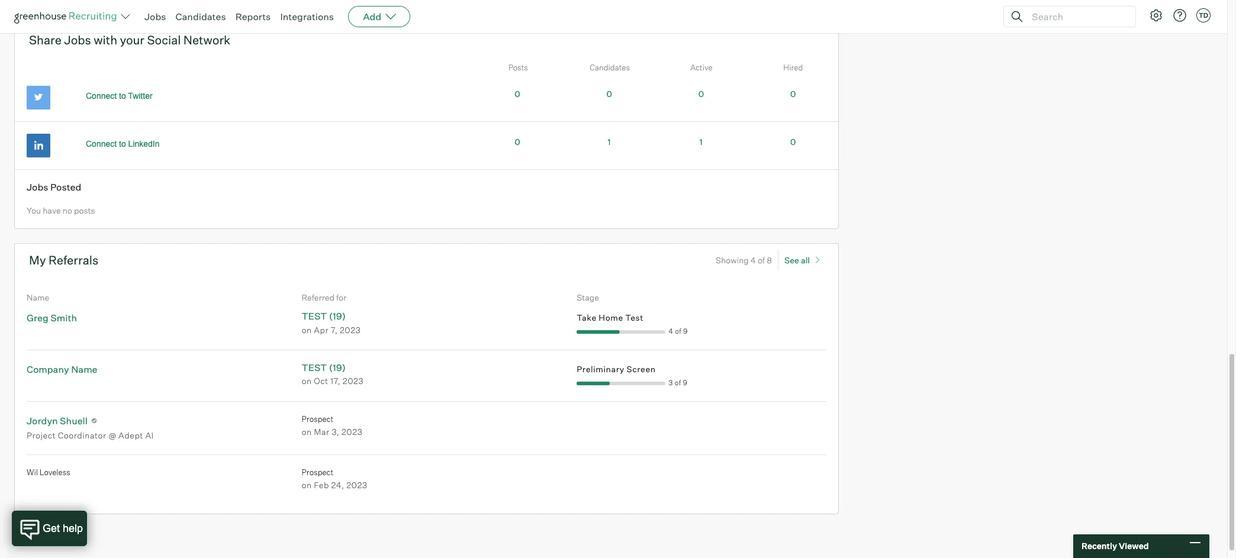 Task type: locate. For each thing, give the bounding box(es) containing it.
wil
[[27, 468, 38, 477]]

0 vertical spatial 4
[[751, 255, 756, 265]]

prospect inside prospect on mar 3, 2023
[[302, 415, 334, 424]]

4 on from the top
[[302, 480, 312, 491]]

1 link
[[608, 137, 611, 147], [700, 137, 703, 147]]

of for name
[[675, 378, 682, 387]]

3,
[[332, 427, 340, 437]]

4 of 9
[[669, 327, 688, 336]]

1 on from the top
[[302, 325, 312, 335]]

jobs up social
[[145, 11, 166, 23]]

2 prospect from the top
[[302, 468, 334, 477]]

project
[[27, 431, 56, 441]]

1 vertical spatial (19)
[[329, 362, 346, 374]]

referrals
[[49, 253, 98, 268]]

active
[[691, 63, 713, 72]]

name right company
[[71, 364, 97, 376]]

for
[[336, 292, 347, 303]]

1 horizontal spatial candidates
[[590, 63, 630, 72]]

share jobs with your social network
[[29, 32, 231, 47]]

recently
[[1082, 542, 1118, 552]]

1 connect from the top
[[86, 91, 117, 101]]

test inside "test (19) on oct 17, 2023"
[[302, 362, 327, 374]]

recently viewed
[[1082, 542, 1150, 552]]

showing 4 of 8
[[716, 255, 773, 265]]

24,
[[331, 480, 345, 491]]

2023 right "3,"
[[342, 427, 363, 437]]

0 vertical spatial candidates
[[176, 11, 226, 23]]

3 on from the top
[[302, 427, 312, 437]]

greg smith link
[[27, 312, 77, 324]]

1 horizontal spatial 1 link
[[700, 137, 703, 147]]

0 vertical spatial test (19) link
[[302, 311, 346, 322]]

2 1 from the left
[[700, 137, 703, 147]]

(19) up 17,
[[329, 362, 346, 374]]

(19) inside the test (19) on apr 7, 2023
[[329, 311, 346, 322]]

posted
[[50, 181, 81, 193]]

home
[[599, 313, 624, 323]]

jobs posted
[[27, 181, 81, 193]]

0 horizontal spatial name
[[27, 292, 49, 303]]

1 (19) from the top
[[329, 311, 346, 322]]

test for company name
[[302, 362, 327, 374]]

connect
[[86, 91, 117, 101], [86, 139, 117, 149]]

test (19) link
[[302, 311, 346, 322], [302, 362, 346, 374]]

prospect up mar
[[302, 415, 334, 424]]

on inside the test (19) on apr 7, 2023
[[302, 325, 312, 335]]

prospect for feb
[[302, 468, 334, 477]]

on left apr on the left bottom
[[302, 325, 312, 335]]

test for greg smith
[[302, 311, 327, 322]]

0 vertical spatial test
[[302, 311, 327, 322]]

9 up 3 of 9
[[684, 327, 688, 336]]

connect to twitter button
[[73, 86, 166, 106]]

name
[[27, 292, 49, 303], [71, 364, 97, 376]]

screen
[[627, 364, 656, 374]]

0 link
[[515, 89, 521, 99], [607, 89, 613, 99], [699, 89, 704, 99], [791, 89, 796, 99], [515, 137, 521, 147], [791, 137, 796, 147]]

candidates
[[176, 11, 226, 23], [590, 63, 630, 72]]

to for 1
[[119, 139, 126, 149]]

1 vertical spatial 4
[[669, 327, 674, 336]]

(19) up 7,
[[329, 311, 346, 322]]

0 vertical spatial 9
[[684, 327, 688, 336]]

on left oct
[[302, 376, 312, 387]]

jordyn shuell
[[27, 415, 88, 427]]

2 vertical spatial of
[[675, 378, 682, 387]]

td button
[[1195, 6, 1214, 25]]

2 test from the top
[[302, 362, 327, 374]]

2023 right 17,
[[343, 376, 364, 387]]

2 horizontal spatial jobs
[[145, 11, 166, 23]]

1 for first the 1 link from left
[[608, 137, 611, 147]]

referred for
[[302, 292, 347, 303]]

greenhouse recruiting image
[[14, 9, 121, 24]]

(19) inside "test (19) on oct 17, 2023"
[[329, 362, 346, 374]]

of for smith
[[675, 327, 682, 336]]

2 vertical spatial jobs
[[27, 181, 48, 193]]

prospect for mar
[[302, 415, 334, 424]]

test (19) link for company name
[[302, 362, 346, 374]]

2 on from the top
[[302, 376, 312, 387]]

of up 3 of 9
[[675, 327, 682, 336]]

2 (19) from the top
[[329, 362, 346, 374]]

0 horizontal spatial 1
[[608, 137, 611, 147]]

test (19) link up oct
[[302, 362, 346, 374]]

9 for greg smith
[[684, 327, 688, 336]]

test (19) on oct 17, 2023
[[302, 362, 364, 387]]

network
[[184, 32, 231, 47]]

on inside prospect on mar 3, 2023
[[302, 427, 312, 437]]

to left twitter
[[119, 91, 126, 101]]

of left 8
[[758, 255, 765, 265]]

7,
[[331, 325, 338, 335]]

1
[[608, 137, 611, 147], [700, 137, 703, 147]]

connect left twitter
[[86, 91, 117, 101]]

connect to linkedin button
[[73, 134, 173, 154]]

td
[[1200, 11, 1209, 20]]

9
[[684, 327, 688, 336], [683, 378, 688, 387]]

configure image
[[1150, 8, 1164, 23]]

viewed
[[1120, 542, 1150, 552]]

2023 right 7,
[[340, 325, 361, 335]]

0 horizontal spatial 1 link
[[608, 137, 611, 147]]

to
[[119, 91, 126, 101], [119, 139, 126, 149]]

0 horizontal spatial jobs
[[27, 181, 48, 193]]

test up oct
[[302, 362, 327, 374]]

2023 inside the test (19) on apr 7, 2023
[[340, 325, 361, 335]]

0 vertical spatial (19)
[[329, 311, 346, 322]]

1 vertical spatial prospect
[[302, 468, 334, 477]]

reports link
[[236, 11, 271, 23]]

hired
[[784, 63, 803, 72]]

0 vertical spatial name
[[27, 292, 49, 303]]

2 connect from the top
[[86, 139, 117, 149]]

0 vertical spatial to
[[119, 91, 126, 101]]

1 vertical spatial 9
[[683, 378, 688, 387]]

prospect
[[302, 415, 334, 424], [302, 468, 334, 477]]

1 prospect from the top
[[302, 415, 334, 424]]

2 test (19) link from the top
[[302, 362, 346, 374]]

(19)
[[329, 311, 346, 322], [329, 362, 346, 374]]

2 1 link from the left
[[700, 137, 703, 147]]

ai
[[145, 431, 154, 441]]

project coordinator @ adept ai
[[27, 431, 154, 441]]

0 vertical spatial prospect
[[302, 415, 334, 424]]

take
[[577, 313, 597, 323]]

4 left 8
[[751, 255, 756, 265]]

1 horizontal spatial name
[[71, 364, 97, 376]]

see all link
[[785, 250, 825, 271]]

1 vertical spatial test
[[302, 362, 327, 374]]

0
[[515, 89, 521, 99], [607, 89, 613, 99], [699, 89, 704, 99], [791, 89, 796, 99], [515, 137, 521, 147], [791, 137, 796, 147]]

you
[[27, 206, 41, 216]]

connect left linkedin
[[86, 139, 117, 149]]

on left feb
[[302, 480, 312, 491]]

of right the 3
[[675, 378, 682, 387]]

test inside the test (19) on apr 7, 2023
[[302, 311, 327, 322]]

1 horizontal spatial 1
[[700, 137, 703, 147]]

prospect up feb
[[302, 468, 334, 477]]

1 vertical spatial to
[[119, 139, 126, 149]]

1 vertical spatial of
[[675, 327, 682, 336]]

1 vertical spatial test (19) link
[[302, 362, 346, 374]]

integrations
[[280, 11, 334, 23]]

on left mar
[[302, 427, 312, 437]]

test up apr on the left bottom
[[302, 311, 327, 322]]

name up greg
[[27, 292, 49, 303]]

2023 inside prospect on feb 24, 2023
[[347, 480, 368, 491]]

0 vertical spatial connect
[[86, 91, 117, 101]]

2 to from the top
[[119, 139, 126, 149]]

0 horizontal spatial 4
[[669, 327, 674, 336]]

1 horizontal spatial 4
[[751, 255, 756, 265]]

prospect inside prospect on feb 24, 2023
[[302, 468, 334, 477]]

on inside prospect on feb 24, 2023
[[302, 480, 312, 491]]

all
[[801, 255, 810, 265]]

wil loveless
[[27, 468, 70, 477]]

2023 right 24,
[[347, 480, 368, 491]]

jobs
[[145, 11, 166, 23], [64, 32, 91, 47], [27, 181, 48, 193]]

jobs up you
[[27, 181, 48, 193]]

9 right the 3
[[683, 378, 688, 387]]

to left linkedin
[[119, 139, 126, 149]]

0 vertical spatial jobs
[[145, 11, 166, 23]]

1 to from the top
[[119, 91, 126, 101]]

1 test (19) link from the top
[[302, 311, 346, 322]]

4 up the 3
[[669, 327, 674, 336]]

1 vertical spatial connect
[[86, 139, 117, 149]]

have
[[43, 206, 61, 216]]

4
[[751, 255, 756, 265], [669, 327, 674, 336]]

1 test from the top
[[302, 311, 327, 322]]

test (19) link up apr on the left bottom
[[302, 311, 346, 322]]

jobs down greenhouse recruiting image
[[64, 32, 91, 47]]

2023 inside prospect on mar 3, 2023
[[342, 427, 363, 437]]

on
[[302, 325, 312, 335], [302, 376, 312, 387], [302, 427, 312, 437], [302, 480, 312, 491]]

@
[[109, 431, 116, 441]]

2023
[[340, 325, 361, 335], [343, 376, 364, 387], [342, 427, 363, 437], [347, 480, 368, 491]]

add
[[363, 11, 382, 23]]

reports
[[236, 11, 271, 23]]

company name link
[[27, 364, 97, 376]]

1 horizontal spatial jobs
[[64, 32, 91, 47]]

1 vertical spatial name
[[71, 364, 97, 376]]

17,
[[331, 376, 341, 387]]

1 1 from the left
[[608, 137, 611, 147]]

greg smith
[[27, 312, 77, 324]]

to for 0
[[119, 91, 126, 101]]

0 horizontal spatial candidates
[[176, 11, 226, 23]]

test
[[302, 311, 327, 322], [302, 362, 327, 374]]



Task type: describe. For each thing, give the bounding box(es) containing it.
test (19) on apr 7, 2023
[[302, 311, 361, 335]]

Search text field
[[1030, 8, 1126, 25]]

you have no posts
[[27, 206, 95, 216]]

1 vertical spatial jobs
[[64, 32, 91, 47]]

company name
[[27, 364, 97, 376]]

candidates link
[[176, 11, 226, 23]]

connect to twitter
[[86, 91, 153, 101]]

0 vertical spatial of
[[758, 255, 765, 265]]

2023 inside "test (19) on oct 17, 2023"
[[343, 376, 364, 387]]

my referrals
[[29, 253, 98, 268]]

apr
[[314, 325, 329, 335]]

integrations link
[[280, 11, 334, 23]]

connect for 0
[[86, 91, 117, 101]]

jobs link
[[145, 11, 166, 23]]

prospect on mar 3, 2023
[[302, 415, 363, 437]]

1 1 link from the left
[[608, 137, 611, 147]]

jobs for jobs link
[[145, 11, 166, 23]]

see
[[785, 255, 800, 265]]

8
[[767, 255, 773, 265]]

greg
[[27, 312, 48, 324]]

my
[[29, 253, 46, 268]]

1 for second the 1 link from the left
[[700, 137, 703, 147]]

company
[[27, 364, 69, 376]]

twitter
[[128, 91, 153, 101]]

posts
[[509, 63, 528, 72]]

smith
[[51, 312, 77, 324]]

linkedin
[[128, 139, 160, 149]]

9 for company name
[[683, 378, 688, 387]]

posts
[[74, 206, 95, 216]]

referred
[[302, 292, 335, 303]]

loveless
[[40, 468, 70, 477]]

1 vertical spatial candidates
[[590, 63, 630, 72]]

shuell
[[60, 415, 88, 427]]

(19) for greg smith
[[329, 311, 346, 322]]

no
[[63, 206, 72, 216]]

test
[[626, 313, 644, 323]]

preliminary
[[577, 364, 625, 374]]

with
[[94, 32, 117, 47]]

td button
[[1197, 8, 1211, 23]]

connect for 1
[[86, 139, 117, 149]]

oct
[[314, 376, 329, 387]]

stage
[[577, 292, 599, 303]]

3 of 9
[[669, 378, 688, 387]]

3
[[669, 378, 673, 387]]

(19) for company name
[[329, 362, 346, 374]]

preliminary screen
[[577, 364, 656, 374]]

following image
[[91, 418, 98, 425]]

coordinator
[[58, 431, 106, 441]]

connect to linkedin
[[86, 139, 160, 149]]

jobs for jobs posted
[[27, 181, 48, 193]]

feb
[[314, 480, 329, 491]]

social
[[147, 32, 181, 47]]

see all
[[785, 255, 810, 265]]

on inside "test (19) on oct 17, 2023"
[[302, 376, 312, 387]]

your
[[120, 32, 145, 47]]

jordyn
[[27, 415, 58, 427]]

prospect on feb 24, 2023
[[302, 468, 368, 491]]

jordyn shuell link
[[27, 415, 88, 427]]

mar
[[314, 427, 330, 437]]

test (19) link for greg smith
[[302, 311, 346, 322]]

take home test
[[577, 313, 644, 323]]

share
[[29, 32, 62, 47]]

showing
[[716, 255, 749, 265]]

add button
[[348, 6, 411, 27]]

adept
[[119, 431, 143, 441]]



Task type: vqa. For each thing, say whether or not it's contained in the screenshot.
Select
no



